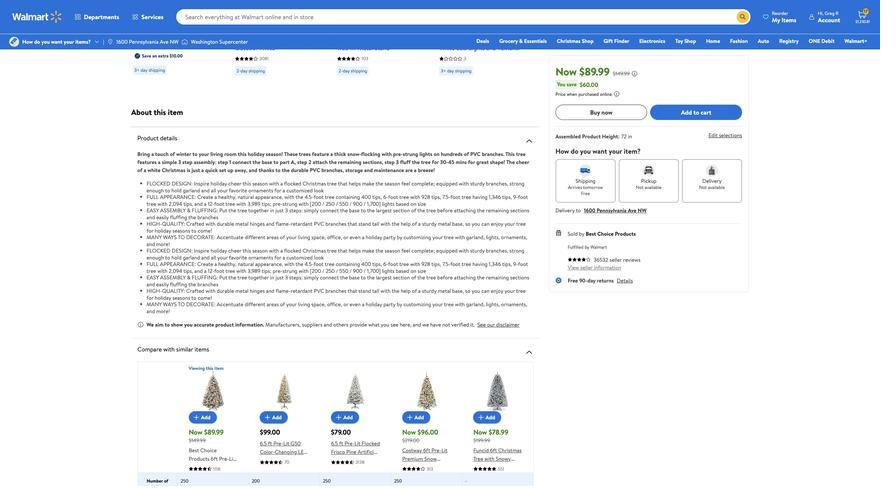 Task type: locate. For each thing, give the bounding box(es) containing it.
now
[[133, 3, 147, 13], [235, 3, 249, 13], [337, 3, 351, 13], [440, 3, 453, 13], [556, 64, 578, 79], [189, 428, 203, 437], [403, 428, 416, 437], [474, 428, 488, 437]]

how for how do you want your items?
[[22, 38, 33, 46]]

0 vertical spatial simply
[[304, 207, 319, 214]]

metal up 103
[[358, 44, 373, 52]]

1600 pennsylvania ave nw
[[117, 38, 179, 46]]

costway up the premium
[[403, 447, 422, 454]]

0 vertical spatial many
[[147, 234, 162, 241]]

0 vertical spatial office,
[[327, 234, 342, 241]]

2 having from the top
[[473, 260, 488, 268]]

holiday inside bring a touch of winter to your living room this holiday season! these trees feature a thick snow-flocking with pre-strung lights on hundreds of pvc branches. this tree features a simple 3 step assembly: step 1 connect the base to part a, step 2 attach the remaining sections, step 3 fluff the tree for 30-45 mins for great shape! the cheer of a white christmas is just a quick set up away, and thanks to the durable pvc branches, storage and maintenance are a breeze!
[[248, 150, 265, 158]]

green, right lights,
[[361, 465, 377, 473]]

set
[[219, 166, 226, 174]]

1 easily from the top
[[156, 213, 169, 221]]

2 250 cell from the left
[[320, 473, 391, 486]]

ft inside $79.00 6.5 ft pre-lit flocked frisco pine artificial christmas tree, 250 clear lights, green, by holiday time
[[340, 440, 344, 448]]

christmas inside now $89.99 $149.99 best choice products 6ft pre-lit holiday christmas pine tree w/ snow flocked branc
[[208, 463, 231, 471]]

 image
[[9, 37, 19, 47]]

add to cart image inside $99.00 group
[[263, 413, 272, 422]]

0 vertical spatial make
[[362, 180, 375, 188]]

snow up 313
[[425, 455, 437, 463]]

now $96.00 $219.00 costway 6ft pre-lit premium snow flocked hinged artificial christmas tree with 250 lights
[[403, 428, 449, 486]]

row
[[138, 365, 534, 486], [138, 473, 534, 486]]

0 horizontal spatial options
[[235, 13, 254, 21]]

your inside bring a touch of winter to your living room this holiday season! these trees feature a thick snow-flocking with pre-strung lights on hundreds of pvc branches. this tree features a simple 3 step assembly: step 1 connect the base to part a, step 2 attach the remaining sections, step 3 fluff the tree for 30-45 mins for great shape! the cheer of a white christmas is just a quick set up away, and thanks to the durable pvc branches, storage and maintenance are a breeze!
[[199, 150, 209, 158]]

250 cell down 1118
[[178, 473, 249, 486]]

pennsylvania up save
[[129, 38, 159, 46]]

costway inside now $109.99 $299.00 costway 7.5ft snow flocked hinged christmas tree unlit metal stand
[[133, 15, 155, 23]]

tree up 3081
[[263, 35, 274, 44]]

hinged inside now $96.00 $219.00 costway 6ft pre-lit premium snow flocked hinged artificial christmas tree with 250 lights
[[422, 463, 439, 471]]

 image for washington supercenter
[[182, 38, 188, 46]]

0 horizontal spatial best
[[189, 447, 199, 454]]

delivery inside delivery not available
[[703, 177, 723, 185]]

come!
[[198, 227, 212, 235], [198, 294, 212, 302]]

day for $109.99
[[141, 67, 148, 73]]

flocked inside $79.00 6.5 ft pre-lit flocked frisco pine artificial christmas tree, 250 clear lights, green, by holiday time
[[362, 440, 380, 448]]

6ft
[[424, 447, 431, 454], [490, 447, 498, 454], [211, 455, 218, 463]]

– for $99.99
[[386, 13, 389, 21]]

not inside delivery not available
[[700, 184, 708, 191]]

2 2-day shipping from the left
[[339, 67, 368, 74]]

6.5 inside $99.00 6.5 ft pre-lit g50 color-changing led trinity flocked pine artificial christmas tree, green, by holiday time
[[260, 440, 267, 448]]

from for now $99.99
[[357, 13, 369, 21]]

product up "bring"
[[137, 134, 159, 142]]

seller for view
[[581, 264, 593, 272]]

aim
[[155, 321, 164, 329]]

0 vertical spatial feel
[[402, 180, 411, 188]]

auto
[[759, 37, 770, 45]]

1 seasons from the top
[[173, 227, 190, 235]]

pre-
[[393, 150, 403, 158], [273, 200, 283, 208], [273, 267, 283, 275]]

1 all from the top
[[211, 187, 216, 194]]

available inside pickup not available
[[646, 184, 662, 191]]

pre- up 1118
[[219, 455, 229, 463]]

stand inside costway 7ft artificial pvc christmas tree stand indoor outdoor white
[[276, 35, 291, 44]]

item for about this item
[[168, 107, 183, 117]]

1 options from the left
[[235, 13, 254, 21]]

2 horizontal spatial lights
[[469, 44, 485, 52]]

2 party from the top
[[384, 301, 396, 308]]

1 vertical spatial ways
[[163, 301, 177, 308]]

2 vertical spatial branches,
[[486, 247, 509, 255]]

shape!
[[491, 158, 506, 166]]

by inside $99.00 6.5 ft pre-lit g50 color-changing led trinity flocked pine artificial christmas tree, green, by holiday time
[[290, 474, 295, 481]]

options inside 'now $99.99 $149.99 options from $99.99 – $159.99'
[[337, 13, 356, 21]]

2 ornaments, from the top
[[502, 301, 528, 308]]

white down sierra
[[440, 44, 455, 52]]

time inside $99.00 6.5 ft pre-lit g50 color-changing led trinity flocked pine artificial christmas tree, green, by holiday time
[[279, 482, 290, 486]]

1 can from the top
[[482, 220, 490, 228]]

$1,230.81
[[856, 19, 871, 24]]

shop
[[582, 37, 594, 45], [685, 37, 697, 45]]

options up supercenter
[[235, 13, 254, 21]]

options inside now $39.99 $139.00 options from $39.99 – $64.99
[[235, 13, 254, 21]]

holiday down lights,
[[338, 474, 356, 481]]

0 vertical spatial having
[[473, 193, 488, 201]]

how down "assembled"
[[556, 147, 570, 156]]

2 from from the left
[[357, 13, 369, 21]]

2-day shipping down 103
[[339, 67, 368, 74]]

add to cart image up $79.00
[[334, 413, 344, 422]]

flocking
[[361, 150, 381, 158]]

pre- up 313
[[432, 447, 442, 454]]

6.5 for $99.00
[[260, 440, 267, 448]]

pennsylvania up sold by best choice products
[[597, 207, 627, 214]]

2 lights, from the top
[[486, 301, 500, 308]]

viewing
[[189, 365, 205, 372]]

1 come! from the top
[[198, 227, 212, 235]]

shipping arrives tomorrow free
[[569, 177, 604, 197]]

tree inside costway 7ft artificial pvc christmas tree stand indoor outdoor white
[[263, 35, 274, 44]]

walmart image
[[12, 11, 62, 23]]

1 vertical spatial healthy,
[[218, 260, 237, 268]]

delivery up sold
[[556, 207, 575, 214]]

1 vertical spatial products
[[189, 455, 210, 463]]

choice up the walmart
[[598, 230, 614, 238]]

$399.99
[[480, 4, 498, 11]]

intent image for pickup image
[[643, 165, 656, 177]]

$60.00
[[580, 80, 599, 89]]

trinity
[[260, 457, 274, 464]]

product group containing now $109.99
[[133, 0, 218, 79]]

delivery down the intent image for delivery
[[703, 177, 723, 185]]

tree, inside $99.00 6.5 ft pre-lit g50 color-changing led trinity flocked pine artificial christmas tree, green, by holiday time
[[260, 474, 271, 481]]

1 ornaments, from the top
[[502, 234, 528, 241]]

pre- inside now $89.99 $149.99 best choice products 6ft pre-lit holiday christmas pine tree w/ snow flocked branc
[[219, 455, 229, 463]]

now inside now $89.99 $149.99 best choice products 6ft pre-lit holiday christmas pine tree w/ snow flocked branc
[[189, 428, 203, 437]]

add for now $89.99 $149.99 best choice products 6ft pre-lit holiday christmas pine tree w/ snow flocked branc
[[201, 414, 211, 421]]

add for now $96.00 $219.00 costway 6ft pre-lit premium snow flocked hinged artificial christmas tree with 250 lights
[[415, 414, 424, 421]]

|
[[103, 38, 104, 46]]

0 horizontal spatial costway
[[133, 15, 155, 23]]

$79.00 group
[[331, 372, 380, 481]]

tree down funcid
[[474, 455, 484, 463]]

0 horizontal spatial delivery
[[556, 207, 575, 214]]

strung
[[403, 150, 419, 158], [283, 200, 298, 208], [283, 267, 298, 275]]

best inside now $89.99 $149.99 best choice products 6ft pre-lit holiday christmas pine tree w/ snow flocked branc
[[189, 447, 199, 454]]

product details image
[[525, 137, 534, 146]]

grocery & essentials
[[500, 37, 547, 45]]

sections
[[511, 207, 530, 214], [511, 274, 530, 282]]

1 look from the top
[[314, 187, 324, 194]]

add inside now $96.00 group
[[415, 414, 424, 421]]

1 horizontal spatial led
[[457, 44, 468, 52]]

registry link
[[777, 37, 803, 45]]

0 vertical spatial remaining
[[338, 158, 362, 166]]

suppliers
[[302, 321, 323, 329]]

artificial inside costway 7ft artificial pvc christmas tree stand indoor outdoor white
[[269, 27, 292, 35]]

christmas shop link
[[554, 37, 598, 45]]

tree down the premium
[[403, 480, 412, 486]]

4 product group from the left
[[440, 0, 525, 79]]

2- for now $99.99
[[339, 67, 343, 74]]

1 tall from the top
[[373, 220, 380, 228]]

2 1,346 from the top
[[489, 260, 501, 268]]

1 enough from the top
[[147, 187, 164, 194]]

add up $99.00
[[272, 414, 282, 421]]

1 vertical spatial 928
[[422, 260, 431, 268]]

our
[[488, 321, 495, 329]]

0 vertical spatial party
[[384, 234, 396, 241]]

1 enjoy from the top
[[491, 220, 504, 228]]

green, down 70
[[273, 474, 288, 481]]

options
[[235, 13, 254, 21], [337, 13, 356, 21]]

1 vertical spatial strung
[[283, 200, 298, 208]]

1 vertical spatial free
[[568, 277, 579, 285]]

add left cart
[[682, 108, 693, 117]]

1 vertical spatial party
[[384, 301, 396, 308]]

0 vertical spatial ways
[[163, 234, 177, 241]]

0 vertical spatial 928
[[422, 193, 431, 201]]

Walmart Site-Wide search field
[[176, 9, 751, 25]]

away,
[[235, 166, 248, 174]]

1 feel from the top
[[402, 180, 411, 188]]

hinged
[[133, 23, 152, 31], [388, 35, 407, 44], [422, 463, 439, 471]]

now for now $78.99 $199.99 funcid 6ft christmas tree with snowy flocked decorated christmas tree artificial xmas 
[[474, 428, 488, 437]]

0 vertical spatial favorite
[[229, 187, 247, 194]]

0 vertical spatial ornaments
[[249, 187, 273, 194]]

0 horizontal spatial metal
[[133, 31, 148, 40]]

$39.99 left $139.00
[[251, 3, 270, 13]]

hinged down the premium
[[422, 463, 439, 471]]

1 vertical spatial fluffing
[[170, 281, 187, 288]]

add up $79.00
[[344, 414, 353, 421]]

1600 right | at the top
[[117, 38, 128, 46]]

0 vertical spatial to
[[178, 234, 185, 241]]

lights inside number of lights
[[151, 484, 164, 486]]

white inside the 7.5ft sierra pine lightly flocked tree pre-lit with 300 warm white led lights and 42inch diameter - by seasonal llc
[[440, 44, 455, 52]]

lights inside the 7.5ft sierra pine lightly flocked tree pre-lit with 300 warm white led lights and 42inch diameter - by seasonal llc
[[469, 44, 485, 52]]

not for pickup
[[637, 184, 644, 191]]

2 containing from the top
[[336, 260, 360, 268]]

1 vertical spatial customizing
[[404, 301, 432, 308]]

add for $99.00 6.5 ft pre-lit g50 color-changing led trinity flocked pine artificial christmas tree, green, by holiday time
[[272, 414, 282, 421]]

6ft down $96.00
[[424, 447, 431, 454]]

0 vertical spatial pennsylvania
[[129, 38, 159, 46]]

3 product group from the left
[[337, 0, 423, 79]]

breeze!
[[418, 166, 435, 174]]

2 enjoy from the top
[[491, 287, 504, 295]]

make
[[362, 180, 375, 188], [362, 247, 375, 255]]

1 together from the top
[[249, 207, 269, 214]]

 image up $10.00
[[182, 38, 188, 46]]

add to cart image
[[192, 413, 201, 422], [263, 413, 272, 422], [334, 413, 344, 422], [406, 413, 415, 422]]

artificial right 7ft
[[269, 27, 292, 35]]

2 row from the top
[[138, 473, 534, 486]]

2 create from the top
[[197, 260, 213, 268]]

product up how do you want your item?
[[583, 133, 602, 140]]

0 horizontal spatial hinged
[[133, 23, 152, 31]]

3+ day shipping down diameter
[[441, 67, 472, 74]]

holiday inside $99.00 6.5 ft pre-lit g50 color-changing led trinity flocked pine artificial christmas tree, green, by holiday time
[[260, 482, 278, 486]]

2 add button from the left
[[260, 412, 288, 424]]

2 vertical spatial &
[[187, 274, 191, 282]]

tree, inside $79.00 6.5 ft pre-lit flocked frisco pine artificial christmas tree, 250 clear lights, green, by holiday time
[[356, 457, 367, 464]]

[200
[[310, 200, 321, 208], [310, 267, 321, 275]]

1 simply from the top
[[304, 207, 319, 214]]

do for how do you want your item?
[[572, 147, 579, 156]]

to
[[178, 234, 185, 241], [178, 301, 185, 308]]

snow down $299.00
[[170, 15, 184, 23]]

tree,
[[356, 457, 367, 464], [260, 474, 271, 481]]

2 add to cart image from the left
[[263, 413, 272, 422]]

0 vertical spatial free
[[582, 190, 591, 197]]

1 shop from the left
[[582, 37, 594, 45]]

0 vertical spatial or
[[344, 234, 349, 241]]

– down $139.00
[[284, 13, 287, 21]]

3+ day shipping
[[134, 67, 165, 73], [441, 67, 472, 74]]

- inside cell
[[466, 478, 468, 484]]

add to cart image down best choice products 6ft pre-lit holiday christmas pine tree w/ snow flocked branches, 250 warm white lights 'image'
[[192, 413, 201, 422]]

snow left 200
[[218, 472, 231, 480]]

reorder my items
[[773, 10, 797, 24]]

now $39.99 $139.00 options from $39.99 – $64.99
[[235, 3, 304, 21]]

0 vertical spatial before
[[438, 207, 453, 214]]

cheer inside bring a touch of winter to your living room this holiday season! these trees feature a thick snow-flocking with pre-strung lights on hundreds of pvc branches. this tree features a simple 3 step assembly: step 1 connect the base to part a, step 2 attach the remaining sections, step 3 fluff the tree for 30-45 mins for great shape! the cheer of a white christmas is just a quick set up away, and thanks to the durable pvc branches, storage and maintenance are a breeze!
[[517, 158, 530, 166]]

0 horizontal spatial 2-day shipping
[[237, 67, 265, 74]]

with inside bring a touch of winter to your living room this holiday season! these trees feature a thick snow-flocking with pre-strung lights on hundreds of pvc branches. this tree features a simple 3 step assembly: step 1 connect the base to part a, step 2 attach the remaining sections, step 3 fluff the tree for 30-45 mins for great shape! the cheer of a white christmas is just a quick set up away, and thanks to the durable pvc branches, storage and maintenance are a breeze!
[[382, 150, 392, 158]]

0 horizontal spatial $149.99
[[189, 437, 206, 444]]

1 quality: from the top
[[162, 220, 185, 228]]

put
[[219, 207, 228, 214], [219, 274, 228, 282]]

step up is
[[183, 158, 193, 166]]

1 vertical spatial hinges
[[250, 287, 265, 295]]

shipping for $39.99
[[249, 67, 265, 74]]

2 550 from the top
[[340, 267, 349, 275]]

shop left gift
[[582, 37, 594, 45]]

add to cart image for now $96.00 $219.00 costway 6ft pre-lit premium snow flocked hinged artificial christmas tree with 250 lights
[[406, 413, 415, 422]]

shop inside toy shop 'link'
[[685, 37, 697, 45]]

2 design: from the top
[[172, 247, 193, 255]]

1 vertical spatial 900
[[353, 267, 363, 275]]

1 horizontal spatial tree,
[[356, 457, 367, 464]]

1 vertical spatial seasons
[[173, 294, 190, 302]]

6-
[[384, 193, 389, 201], [384, 260, 389, 268]]

add to cart image for now $89.99 $149.99 best choice products 6ft pre-lit holiday christmas pine tree w/ snow flocked branc
[[192, 413, 201, 422]]

1 vertical spatial costway
[[235, 27, 258, 35]]

2 tips; from the top
[[262, 267, 272, 275]]

time down 70
[[279, 482, 290, 486]]

just
[[192, 166, 200, 174], [276, 207, 284, 214], [276, 274, 284, 282]]

2 – from the left
[[386, 13, 389, 21]]

now inside now $39.99 $139.00 options from $39.99 – $64.99
[[235, 3, 249, 13]]

departments button
[[68, 8, 126, 26]]

auto link
[[755, 37, 773, 45]]

nw up $10.00
[[170, 38, 179, 46]]

season!
[[266, 150, 283, 158]]

how do you want your items?
[[22, 38, 91, 46]]

llc
[[502, 52, 512, 61]]

height
[[603, 133, 619, 140]]

2 ornaments from the top
[[249, 254, 273, 261]]

by inside $79.00 6.5 ft pre-lit flocked frisco pine artificial christmas tree, 250 clear lights, green, by holiday time
[[331, 474, 337, 481]]

w/ inside now $89.99 $149.99 best choice products 6ft pre-lit holiday christmas pine tree w/ snow flocked branc
[[211, 472, 217, 480]]

remaining inside bring a touch of winter to your living room this holiday season! these trees feature a thick snow-flocking with pre-strung lights on hundreds of pvc branches. this tree features a simple 3 step assembly: step 1 connect the base to part a, step 2 attach the remaining sections, step 3 fluff the tree for 30-45 mins for great shape! the cheer of a white christmas is just a quick set up away, and thanks to the durable pvc branches, storage and maintenance are a breeze!
[[338, 158, 362, 166]]

1 vertical spatial steps:
[[289, 274, 303, 282]]

costway inside now $96.00 $219.00 costway 6ft pre-lit premium snow flocked hinged artificial christmas tree with 250 lights
[[403, 447, 422, 454]]

artificial down trinity
[[260, 465, 280, 473]]

1 vertical spatial ornaments,
[[502, 301, 528, 308]]

item up details
[[168, 107, 183, 117]]

0 horizontal spatial tree,
[[260, 474, 271, 481]]

250 cell down 313
[[391, 473, 463, 486]]

2-day shipping for $99.99
[[339, 67, 368, 74]]

snow up 103
[[350, 35, 364, 44]]

want for item?
[[593, 147, 608, 156]]

$99.00 group
[[260, 372, 309, 486]]

item right viewing
[[215, 365, 224, 372]]

pvc inside costway 7ft artificial pvc christmas tree stand indoor outdoor white
[[294, 27, 306, 35]]

ft up the frisco
[[340, 440, 344, 448]]

tree left sierra
[[440, 35, 451, 44]]

flame-
[[276, 220, 291, 228], [276, 287, 291, 295]]

lit inside gymax 6 ft pre-lit christmas tree snow flocked hinged pine tree w/ metal stand
[[382, 27, 388, 35]]

seller down 4.1925 stars out of 5, based on 36532 seller reviews element
[[581, 264, 593, 272]]

0 vertical spatial &
[[520, 37, 523, 45]]

1 customizing from the top
[[404, 234, 432, 241]]

led down sierra
[[457, 44, 468, 52]]

options up gymax
[[337, 13, 356, 21]]

row containing now $89.99
[[138, 365, 534, 486]]

lightly
[[483, 27, 501, 35]]

add up $96.00
[[415, 414, 424, 421]]

1 vertical spatial complete;
[[412, 247, 435, 255]]

1 vertical spatial do
[[572, 147, 579, 156]]

tree, right 200
[[260, 474, 271, 481]]

2 areas from the top
[[267, 301, 279, 308]]

tips,
[[373, 193, 382, 201], [432, 193, 442, 201], [503, 193, 512, 201], [184, 200, 193, 208], [373, 260, 382, 268], [432, 260, 442, 268], [503, 260, 512, 268], [184, 267, 193, 275]]

0 vertical spatial flame-
[[276, 220, 291, 228]]

250 cell
[[178, 473, 249, 486], [320, 473, 391, 486], [391, 473, 463, 486]]

add down best choice products 6ft pre-lit holiday christmas pine tree w/ snow flocked branches, 250 warm white lights 'image'
[[201, 414, 211, 421]]

lit inside now $89.99 $149.99 best choice products 6ft pre-lit holiday christmas pine tree w/ snow flocked branc
[[229, 455, 235, 463]]

1 horizontal spatial delivery
[[703, 177, 723, 185]]

2 section from the top
[[393, 274, 410, 282]]

1,346
[[489, 193, 501, 201], [489, 260, 501, 268]]

$149.99
[[375, 4, 393, 11], [614, 70, 631, 77], [189, 437, 206, 444]]

0 vertical spatial holiday
[[189, 463, 206, 471]]

2 shop from the left
[[685, 37, 697, 45]]

36532 seller reviews
[[595, 256, 641, 264]]

2 vertical spatial hinged
[[422, 463, 439, 471]]

3 step from the left
[[297, 158, 308, 166]]

from for now $39.99
[[255, 13, 266, 21]]

add to cart image up $219.00
[[406, 413, 415, 422]]

6ft right funcid
[[490, 447, 498, 454]]

add for now $78.99 $199.99 funcid 6ft christmas tree with snowy flocked decorated christmas tree artificial xmas 
[[486, 414, 496, 421]]

1 vertical spatial 12-
[[208, 267, 214, 275]]

best
[[587, 230, 597, 238], [189, 447, 199, 454]]

artificial left 'xmas'
[[474, 480, 494, 486]]

1 vertical spatial appearance:
[[160, 260, 196, 268]]

free
[[582, 190, 591, 197], [568, 277, 579, 285]]

costway for $96.00
[[403, 447, 422, 454]]

see
[[478, 321, 486, 329]]

0 vertical spatial all
[[211, 187, 216, 194]]

design:
[[172, 180, 193, 188], [172, 247, 193, 255]]

day for $99.99
[[343, 67, 350, 74]]

1 12- from the top
[[208, 200, 214, 208]]

1 ways from the top
[[163, 234, 177, 241]]

3 inside product group
[[464, 55, 467, 62]]

lit inside $79.00 6.5 ft pre-lit flocked frisco pine artificial christmas tree, 250 clear lights, green, by holiday time
[[355, 440, 361, 448]]

1600 down tomorrow
[[585, 207, 596, 214]]

0 vertical spatial fluffing
[[170, 213, 187, 221]]

hinged down $159.99
[[388, 35, 407, 44]]

1 928 from the top
[[422, 193, 431, 201]]

day for $39.99
[[241, 67, 248, 74]]

$99.99 up ft
[[353, 3, 372, 13]]

1 appearance, from the top
[[255, 193, 283, 201]]

2 equipped from the top
[[437, 247, 458, 255]]

1 horizontal spatial item
[[215, 365, 224, 372]]

shipping for $99.99
[[351, 67, 368, 74]]

1 vertical spatial choice
[[201, 447, 217, 454]]

0 vertical spatial enjoy
[[491, 220, 504, 228]]

not inside pickup not available
[[637, 184, 644, 191]]

white up 3081
[[260, 44, 275, 52]]

compare with similar items image
[[525, 348, 534, 357]]

this
[[506, 150, 515, 158]]

5 add button from the left
[[474, 412, 502, 424]]

0 vertical spatial enough
[[147, 187, 164, 194]]

1 flame- from the top
[[276, 220, 291, 228]]

1 white from the left
[[260, 44, 275, 52]]

hi,
[[819, 10, 824, 16]]

add button for now $96.00
[[403, 412, 431, 424]]

2 decorate: from the top
[[186, 301, 216, 308]]

add for $79.00 6.5 ft pre-lit flocked frisco pine artificial christmas tree, 250 clear lights, green, by holiday time
[[344, 414, 353, 421]]

seller right 36532
[[610, 256, 623, 264]]

add button inside now $89.99 group
[[189, 412, 217, 424]]

of inside number of lights
[[164, 478, 168, 484]]

flocked inside the 7.5ft sierra pine lightly flocked tree pre-lit with 300 warm white led lights and 42inch diameter - by seasonal llc
[[502, 27, 523, 35]]

many
[[147, 234, 162, 241], [147, 301, 162, 308]]

0 vertical spatial 6-
[[384, 193, 389, 201]]

hinged inside gymax 6 ft pre-lit christmas tree snow flocked hinged pine tree w/ metal stand
[[388, 35, 407, 44]]

artificial down the premium
[[403, 472, 422, 480]]

3+ day shipping down save
[[134, 67, 165, 73]]

flocked inside gymax 6 ft pre-lit christmas tree snow flocked hinged pine tree w/ metal stand
[[366, 35, 387, 44]]

lit inside now $96.00 $219.00 costway 6ft pre-lit premium snow flocked hinged artificial christmas tree with 250 lights
[[442, 447, 448, 454]]

6ft inside now $89.99 $149.99 best choice products 6ft pre-lit holiday christmas pine tree w/ snow flocked branc
[[211, 455, 218, 463]]

shipping down an
[[149, 67, 165, 73]]

fluffing:
[[192, 207, 218, 214], [192, 274, 218, 282]]

$149.99 inside 'now $99.99 $149.99 options from $99.99 – $159.99'
[[375, 4, 393, 11]]

4 add to cart image from the left
[[406, 413, 415, 422]]

200 cell
[[249, 473, 320, 486]]

with
[[472, 35, 484, 44], [382, 150, 392, 158], [269, 180, 279, 188], [459, 180, 469, 188], [285, 193, 295, 201], [411, 193, 421, 201], [158, 200, 168, 208], [237, 200, 247, 208], [299, 200, 309, 208], [206, 220, 216, 228], [381, 220, 391, 228], [455, 234, 465, 241], [269, 247, 279, 255], [459, 247, 469, 255], [285, 260, 295, 268], [411, 260, 421, 268], [158, 267, 168, 275], [237, 267, 247, 275], [299, 267, 309, 275], [206, 287, 216, 295], [381, 287, 391, 295], [455, 301, 465, 308], [163, 345, 175, 354], [485, 455, 495, 463], [414, 480, 424, 486]]

$79.00
[[331, 428, 351, 437]]

1 vertical spatial just
[[276, 207, 284, 214]]

1 customized from the top
[[287, 187, 313, 194]]

product group
[[133, 0, 218, 79], [235, 0, 321, 79], [337, 0, 423, 79], [440, 0, 525, 79]]

1 having from the top
[[473, 193, 488, 201]]

add up the $78.99
[[486, 414, 496, 421]]

0 vertical spatial helps
[[349, 180, 361, 188]]

tree left the unlit
[[182, 23, 193, 31]]

1 vertical spatial 400
[[362, 260, 371, 268]]

6.5 up the frisco
[[331, 440, 338, 448]]

0 horizontal spatial available
[[646, 184, 662, 191]]

1 7.5- from the top
[[443, 193, 451, 201]]

now inside 'now $99.99 $149.99 options from $99.99 – $159.99'
[[337, 3, 351, 13]]

flocked
[[284, 180, 302, 188], [284, 247, 302, 255]]

tree inside now $109.99 $299.00 costway 7.5ft snow flocked hinged christmas tree unlit metal stand
[[182, 23, 193, 31]]

section
[[393, 207, 410, 214], [393, 274, 410, 282]]

choice up 1118
[[201, 447, 217, 454]]

$199.99 left $399.99
[[455, 3, 477, 13]]

2 make from the top
[[362, 247, 375, 255]]

0 vertical spatial choice
[[598, 230, 614, 238]]

0 vertical spatial metal
[[133, 31, 148, 40]]

choice inside now $89.99 $149.99 best choice products 6ft pre-lit holiday christmas pine tree w/ snow flocked branc
[[201, 447, 217, 454]]

want left items? at the left of page
[[51, 38, 63, 46]]

 image right | at the top
[[107, 39, 113, 45]]

- right diameter
[[466, 52, 468, 61]]

here,
[[400, 321, 412, 329]]

now for now $96.00 $219.00 costway 6ft pre-lit premium snow flocked hinged artificial christmas tree with 250 lights
[[403, 428, 416, 437]]

250 inside now $96.00 $219.00 costway 6ft pre-lit premium snow flocked hinged artificial christmas tree with 250 lights
[[425, 480, 434, 486]]

1 vertical spatial based
[[396, 267, 410, 275]]

available down intent image for pickup
[[646, 184, 662, 191]]

remaining
[[338, 158, 362, 166], [487, 207, 509, 214], [487, 274, 509, 282]]

walmart+
[[845, 37, 868, 45]]

2 928 from the top
[[422, 260, 431, 268]]

2 horizontal spatial 6ft
[[490, 447, 498, 454]]

1 put from the top
[[219, 207, 228, 214]]

$89.99 for now $89.99
[[580, 64, 611, 79]]

1 inspire from the top
[[194, 180, 210, 188]]

1 horizontal spatial costway
[[235, 27, 258, 35]]

2 6.5 from the left
[[331, 440, 338, 448]]

pre- up the changing on the bottom of the page
[[274, 440, 284, 448]]

1 vertical spatial $149.99
[[614, 70, 631, 77]]

add inside $79.00 group
[[344, 414, 353, 421]]

supercenter
[[220, 38, 248, 46]]

2 appearance, from the top
[[255, 260, 283, 268]]

2 so from the top
[[466, 287, 471, 295]]

shop right toy on the top right of page
[[685, 37, 697, 45]]

250 cell down lights,
[[320, 473, 391, 486]]

1 vertical spatial 6-
[[384, 260, 389, 268]]

0 vertical spatial assembly
[[160, 207, 186, 214]]

6ft inside now $78.99 $199.99 funcid 6ft christmas tree with snowy flocked decorated christmas tree artificial xmas
[[490, 447, 498, 454]]

3138
[[356, 459, 365, 466]]

1 vertical spatial size
[[418, 267, 426, 275]]

1 horizontal spatial seller
[[610, 256, 623, 264]]

2 based from the top
[[396, 267, 410, 275]]

1 vertical spatial feel
[[402, 247, 411, 255]]

1 decorate: from the top
[[186, 234, 216, 241]]

changing
[[275, 448, 297, 456]]

want for items?
[[51, 38, 63, 46]]

about this item
[[131, 107, 183, 117]]

enough
[[147, 187, 164, 194], [147, 254, 164, 261]]

costway down $109.99
[[133, 15, 155, 23]]

1 vertical spatial green,
[[273, 474, 288, 481]]

snow inside gymax 6 ft pre-lit christmas tree snow flocked hinged pine tree w/ metal stand
[[350, 35, 364, 44]]

 image
[[182, 38, 188, 46], [107, 39, 113, 45]]

pre- inside bring a touch of winter to your living room this holiday season! these trees feature a thick snow-flocking with pre-strung lights on hundreds of pvc branches. this tree features a simple 3 step assembly: step 1 connect the base to part a, step 2 attach the remaining sections, step 3 fluff the tree for 30-45 mins for great shape! the cheer of a white christmas is just a quick set up away, and thanks to the durable pvc branches, storage and maintenance are a breeze!
[[393, 150, 403, 158]]

$89.99 up 1118
[[204, 428, 224, 437]]

$149.99 inside now $89.99 $149.99 best choice products 6ft pre-lit holiday christmas pine tree w/ snow flocked branc
[[189, 437, 206, 444]]

add inside $99.00 group
[[272, 414, 282, 421]]

1 create from the top
[[197, 193, 213, 201]]

$99.99 left $159.99
[[370, 13, 385, 21]]

lights,
[[486, 234, 500, 241], [486, 301, 500, 308]]

6.5 up color-
[[260, 440, 267, 448]]

add button for now $89.99
[[189, 412, 217, 424]]

now $89.99 group
[[189, 372, 238, 486]]

1 assembly from the top
[[160, 207, 186, 214]]

from up 7ft
[[255, 13, 266, 21]]

easily
[[156, 213, 169, 221], [156, 281, 169, 288]]

0 horizontal spatial $89.99
[[204, 428, 224, 437]]

1 vertical spatial favorite
[[229, 254, 247, 261]]

how down walmart image
[[22, 38, 33, 46]]

artificial up 3138 at the left bottom
[[358, 448, 378, 456]]

the
[[253, 158, 261, 166], [329, 158, 337, 166], [412, 158, 420, 166], [282, 166, 290, 174], [376, 180, 384, 188], [296, 193, 304, 201], [229, 207, 236, 214], [340, 207, 348, 214], [367, 207, 375, 214], [418, 207, 426, 214], [477, 207, 485, 214], [189, 213, 196, 221], [392, 220, 400, 228], [376, 247, 384, 255], [296, 260, 304, 268], [229, 274, 236, 282], [340, 274, 348, 282], [367, 274, 375, 282], [418, 274, 426, 282], [477, 274, 485, 282], [189, 281, 196, 288], [392, 287, 400, 295]]

now inside now $78.99 $199.99 funcid 6ft christmas tree with snowy flocked decorated christmas tree artificial xmas
[[474, 428, 488, 437]]

2 seasons from the top
[[173, 294, 190, 302]]

0 vertical spatial inspire
[[194, 180, 210, 188]]

feel
[[402, 180, 411, 188], [402, 247, 411, 255]]

artificial inside $99.00 6.5 ft pre-lit g50 color-changing led trinity flocked pine artificial christmas tree, green, by holiday time
[[260, 465, 280, 473]]

tree left 1118
[[200, 472, 210, 480]]

having
[[473, 193, 488, 201], [473, 260, 488, 268]]

christmas inside $79.00 6.5 ft pre-lit flocked frisco pine artificial christmas tree, 250 clear lights, green, by holiday time
[[331, 457, 355, 464]]

add button inside "now $78.99" group
[[474, 412, 502, 424]]

artificial inside now $78.99 $199.99 funcid 6ft christmas tree with snowy flocked decorated christmas tree artificial xmas
[[474, 480, 494, 486]]

tree left 6 in the left of the page
[[337, 35, 349, 44]]

metal down services dropdown button
[[133, 31, 148, 40]]

Search search field
[[176, 9, 751, 25]]

holiday right 200
[[260, 482, 278, 486]]

&
[[520, 37, 523, 45], [187, 207, 191, 214], [187, 274, 191, 282]]

1 appearance: from the top
[[160, 193, 196, 201]]

product group containing now $39.99
[[235, 0, 321, 79]]

- left 'xmas'
[[466, 478, 468, 484]]

1 full from the top
[[147, 193, 159, 201]]

from inside now $39.99 $139.00 options from $39.99 – $64.99
[[255, 13, 266, 21]]

free down shipping
[[582, 190, 591, 197]]

2 hold from the top
[[172, 254, 182, 261]]

even
[[350, 234, 361, 241], [350, 301, 361, 308]]

accurate
[[194, 321, 214, 329]]

1 vertical spatial look
[[314, 254, 324, 261]]

add to cart image
[[477, 413, 486, 422]]

available
[[646, 184, 662, 191], [709, 184, 726, 191]]

2 put from the top
[[219, 274, 228, 282]]

not
[[443, 321, 451, 329]]

purchased
[[579, 91, 600, 97]]

product group containing now $99.99
[[337, 0, 423, 79]]

0 vertical spatial sections
[[511, 207, 530, 214]]

available inside delivery not available
[[709, 184, 726, 191]]

0 vertical spatial complete;
[[412, 180, 435, 188]]

base
[[262, 158, 272, 166], [349, 207, 360, 214], [349, 274, 360, 282]]

1 vertical spatial hold
[[172, 254, 182, 261]]

2 look from the top
[[314, 254, 324, 261]]

intent image for delivery image
[[707, 165, 719, 177]]

0 vertical spatial item
[[168, 107, 183, 117]]

2 not from the left
[[700, 184, 708, 191]]

1 areas from the top
[[267, 234, 279, 241]]

1 before from the top
[[438, 207, 453, 214]]

1 vertical spatial $89.99
[[204, 428, 224, 437]]

on
[[434, 150, 440, 158], [411, 200, 417, 208], [411, 267, 417, 275]]

step left the 1
[[218, 158, 228, 166]]

ave up extra
[[160, 38, 169, 46]]

0 vertical spatial flocked
[[284, 180, 302, 188]]

2 or from the top
[[344, 301, 349, 308]]

2 full from the top
[[147, 260, 159, 268]]

7.5ft down $109.99
[[157, 15, 169, 23]]

product group containing now $199.99
[[440, 0, 525, 79]]

2-day shipping for $39.99
[[237, 67, 265, 74]]

shipping down 103
[[351, 67, 368, 74]]

together
[[249, 207, 269, 214], [249, 274, 269, 282]]

6ft for $96.00
[[424, 447, 431, 454]]

tree up 'xmas'
[[498, 472, 508, 480]]

step
[[183, 158, 193, 166], [218, 158, 228, 166], [297, 158, 308, 166], [385, 158, 395, 166]]

1 horizontal spatial 2-
[[339, 67, 343, 74]]

0 vertical spatial strong
[[510, 180, 525, 188]]

1 vertical spatial help
[[401, 287, 411, 295]]

tomorrow
[[584, 184, 604, 191]]

step up maintenance
[[385, 158, 395, 166]]

2 horizontal spatial $149.99
[[614, 70, 631, 77]]

1 not from the left
[[637, 184, 644, 191]]

time inside $79.00 6.5 ft pre-lit flocked frisco pine artificial christmas tree, 250 clear lights, green, by holiday time
[[357, 474, 368, 481]]

delivery for not
[[703, 177, 723, 185]]

0 horizontal spatial 1600
[[117, 38, 128, 46]]

not down the intent image for delivery
[[700, 184, 708, 191]]



Task type: vqa. For each thing, say whether or not it's contained in the screenshot.
last?
no



Task type: describe. For each thing, give the bounding box(es) containing it.
1 accentuate from the top
[[217, 234, 244, 241]]

add to cart button
[[651, 105, 743, 120]]

edit selections button
[[709, 132, 743, 139]]

1 vertical spatial in
[[270, 207, 274, 214]]

costway for $109.99
[[133, 15, 155, 23]]

is
[[187, 166, 190, 174]]

1 vertical spatial base
[[349, 207, 360, 214]]

simple
[[162, 158, 177, 166]]

7.5ft inside now $109.99 $299.00 costway 7.5ft snow flocked hinged christmas tree unlit metal stand
[[157, 15, 169, 23]]

items
[[782, 16, 797, 24]]

and inside the 7.5ft sierra pine lightly flocked tree pre-lit with 300 warm white led lights and 42inch diameter - by seasonal llc
[[487, 44, 496, 52]]

2 natural from the top
[[238, 260, 254, 268]]

row containing number of lights
[[138, 473, 534, 486]]

$99.00 6.5 ft pre-lit g50 color-changing led trinity flocked pine artificial christmas tree, green, by holiday time
[[260, 428, 308, 486]]

300
[[485, 35, 496, 44]]

$149.99 for $99.99
[[375, 4, 393, 11]]

add to cart image for $79.00 6.5 ft pre-lit flocked frisco pine artificial christmas tree, 250 clear lights, green, by holiday time
[[334, 413, 344, 422]]

165
[[157, 43, 164, 49]]

xmas
[[495, 480, 507, 486]]

metal inside now $109.99 $299.00 costway 7.5ft snow flocked hinged christmas tree unlit metal stand
[[133, 31, 148, 40]]

living inside bring a touch of winter to your living room this holiday season! these trees feature a thick snow-flocking with pre-strung lights on hundreds of pvc branches. this tree features a simple 3 step assembly: step 1 connect the base to part a, step 2 attach the remaining sections, step 3 fluff the tree for 30-45 mins for great shape! the cheer of a white christmas is just a quick set up away, and thanks to the durable pvc branches, storage and maintenance are a breeze!
[[211, 150, 223, 158]]

pine inside gymax 6 ft pre-lit christmas tree snow flocked hinged pine tree w/ metal stand
[[409, 35, 420, 44]]

mins
[[456, 158, 467, 166]]

shipping down diameter
[[455, 67, 472, 74]]

1 healthy, from the top
[[218, 193, 237, 201]]

gift finder link
[[601, 37, 633, 45]]

2 4.5- from the top
[[305, 260, 314, 268]]

1 vertical spatial $99.99
[[370, 13, 385, 21]]

2- for now $39.99
[[237, 67, 241, 74]]

tree inside now $89.99 $149.99 best choice products 6ft pre-lit holiday christmas pine tree w/ snow flocked branc
[[200, 472, 210, 480]]

bring
[[137, 150, 150, 158]]

available for delivery
[[709, 184, 726, 191]]

items?
[[75, 38, 91, 46]]

free inside shipping arrives tomorrow free
[[582, 190, 591, 197]]

stand inside now $109.99 $299.00 costway 7.5ft snow flocked hinged christmas tree unlit metal stand
[[149, 31, 165, 40]]

2 accentuate from the top
[[217, 301, 244, 308]]

do for how do you want your items?
[[34, 38, 40, 46]]

delivery for to
[[556, 207, 575, 214]]

1 550 from the top
[[340, 200, 349, 208]]

free 90-day returns details
[[568, 277, 634, 285]]

electronics link
[[636, 37, 669, 45]]

now $78.99 group
[[474, 372, 523, 486]]

hundreds
[[441, 150, 463, 158]]

$78.99
[[489, 428, 509, 437]]

1 vertical spatial 1600
[[585, 207, 596, 214]]

1 garland, from the top
[[467, 234, 485, 241]]

best choice products 6ft pre-lit holiday christmas pine tree w/ snow flocked branches, 250 warm white lights image
[[193, 372, 233, 412]]

with inside the 7.5ft sierra pine lightly flocked tree pre-lit with 300 warm white led lights and 42inch diameter - by seasonal llc
[[472, 35, 484, 44]]

2 hinges from the top
[[250, 287, 265, 295]]

christmas inside now $96.00 $219.00 costway 6ft pre-lit premium snow flocked hinged artificial christmas tree with 250 lights
[[424, 472, 447, 480]]

these
[[284, 150, 298, 158]]

products inside now $89.99 $149.99 best choice products 6ft pre-lit holiday christmas pine tree w/ snow flocked branc
[[189, 455, 210, 463]]

trees
[[299, 150, 311, 158]]

1 to from the top
[[178, 234, 185, 241]]

1 complete; from the top
[[412, 180, 435, 188]]

led inside the 7.5ft sierra pine lightly flocked tree pre-lit with 300 warm white led lights and 42inch diameter - by seasonal llc
[[457, 44, 468, 52]]

save an extra $10.00
[[142, 53, 183, 59]]

0 vertical spatial products
[[616, 230, 637, 238]]

flocked inside now $89.99 $149.99 best choice products 6ft pre-lit holiday christmas pine tree w/ snow flocked branc
[[189, 480, 207, 486]]

snow inside now $96.00 $219.00 costway 6ft pre-lit premium snow flocked hinged artificial christmas tree with 250 lights
[[425, 455, 437, 463]]

0 vertical spatial in
[[629, 133, 633, 140]]

2 6- from the top
[[384, 260, 389, 268]]

add button inside $79.00 group
[[331, 412, 359, 424]]

holiday inside $79.00 6.5 ft pre-lit flocked frisco pine artificial christmas tree, 250 clear lights, green, by holiday time
[[338, 474, 356, 481]]

now $96.00 group
[[403, 372, 452, 486]]

2 simply from the top
[[304, 274, 319, 282]]

on inside bring a touch of winter to your living room this holiday season! these trees feature a thick snow-flocking with pre-strung lights on hundreds of pvc branches. this tree features a simple 3 step assembly: step 1 connect the base to part a, step 2 attach the remaining sections, step 3 fluff the tree for 30-45 mins for great shape! the cheer of a white christmas is just a quick set up away, and thanks to the durable pvc branches, storage and maintenance are a breeze!
[[434, 150, 440, 158]]

1 crafted from the top
[[186, 220, 205, 228]]

costway 6ft pre-lit premium snow flocked hinged artificial christmas tree with 250 lights image
[[407, 372, 447, 412]]

2 [200 from the top
[[310, 267, 321, 275]]

$10.00
[[170, 53, 183, 59]]

ft
[[362, 27, 369, 35]]

– for $39.99
[[284, 13, 287, 21]]

attach
[[313, 158, 328, 166]]

number of lights
[[147, 478, 168, 486]]

1 sections from the top
[[511, 207, 530, 214]]

compare with similar items
[[137, 345, 209, 354]]

2 all from the top
[[211, 254, 216, 261]]

christmas inside bring a touch of winter to your living room this holiday season! these trees feature a thick snow-flocking with pre-strung lights on hundreds of pvc branches. this tree features a simple 3 step assembly: step 1 connect the base to part a, step 2 attach the remaining sections, step 3 fluff the tree for 30-45 mins for great shape! the cheer of a white christmas is just a quick set up away, and thanks to the durable pvc branches, storage and maintenance are a breeze!
[[162, 166, 186, 174]]

stand inside gymax 6 ft pre-lit christmas tree snow flocked hinged pine tree w/ metal stand
[[375, 44, 390, 52]]

1 so from the top
[[466, 220, 471, 228]]

6ft for $78.99
[[490, 447, 498, 454]]

hinged inside now $109.99 $299.00 costway 7.5ft snow flocked hinged christmas tree unlit metal stand
[[133, 23, 152, 31]]

2 vertical spatial just
[[276, 274, 284, 282]]

base inside bring a touch of winter to your living room this holiday season! these trees feature a thick snow-flocking with pre-strung lights on hundreds of pvc branches. this tree features a simple 3 step assembly: step 1 connect the base to part a, step 2 attach the remaining sections, step 3 fluff the tree for 30-45 mins for great shape! the cheer of a white christmas is just a quick set up away, and thanks to the durable pvc branches, storage and maintenance are a breeze!
[[262, 158, 272, 166]]

- cell
[[463, 473, 534, 486]]

1 9- from the top
[[514, 193, 519, 201]]

0 horizontal spatial free
[[568, 277, 579, 285]]

pre- inside $99.00 6.5 ft pre-lit g50 color-changing led trinity flocked pine artificial christmas tree, green, by holiday time
[[274, 440, 284, 448]]

1 hinges from the top
[[250, 220, 265, 228]]

sold
[[568, 230, 579, 238]]

2 largest from the top
[[376, 274, 392, 282]]

lights inside bring a touch of winter to your living room this holiday season! these trees feature a thick snow-flocking with pre-strung lights on hundreds of pvc branches. this tree features a simple 3 step assembly: step 1 connect the base to part a, step 2 attach the remaining sections, step 3 fluff the tree for 30-45 mins for great shape! the cheer of a white christmas is just a quick set up away, and thanks to the durable pvc branches, storage and maintenance are a breeze!
[[420, 150, 433, 158]]

provide
[[350, 321, 367, 329]]

add button for now $78.99
[[474, 412, 502, 424]]

- inside the 7.5ft sierra pine lightly flocked tree pre-lit with 300 warm white led lights and 42inch diameter - by seasonal llc
[[466, 52, 468, 61]]

by inside the 7.5ft sierra pine lightly flocked tree pre-lit with 300 warm white led lights and 42inch diameter - by seasonal llc
[[470, 52, 476, 61]]

costway 7ft artificial pvc christmas tree stand indoor outdoor white
[[235, 27, 310, 52]]

2 easily from the top
[[156, 281, 169, 288]]

fulfilled by walmart
[[568, 244, 608, 250]]

artificial inside now $96.00 $219.00 costway 6ft pre-lit premium snow flocked hinged artificial christmas tree with 250 lights
[[403, 472, 422, 480]]

durable inside bring a touch of winter to your living room this holiday season! these trees feature a thick snow-flocking with pre-strung lights on hundreds of pvc branches. this tree features a simple 3 step assembly: step 1 connect the base to part a, step 2 attach the remaining sections, step 3 fluff the tree for 30-45 mins for great shape! the cheer of a white christmas is just a quick set up away, and thanks to the durable pvc branches, storage and maintenance are a breeze!
[[291, 166, 309, 174]]

storage
[[346, 166, 363, 174]]

250 inside $79.00 6.5 ft pre-lit flocked frisco pine artificial christmas tree, 250 clear lights, green, by holiday time
[[368, 457, 377, 464]]

2 vertical spatial remaining
[[487, 274, 509, 282]]

christmas inside $99.00 6.5 ft pre-lit g50 color-changing led trinity flocked pine artificial christmas tree, green, by holiday time
[[281, 465, 305, 473]]

you
[[558, 81, 566, 88]]

1 vertical spatial pre-
[[273, 200, 283, 208]]

1 vertical spatial remaining
[[487, 207, 509, 214]]

services button
[[126, 8, 170, 26]]

7.5ft sierra pine lightly flocked tree pre-lit with 300 warm white led lights and 42inch diameter - by seasonal llc
[[440, 27, 523, 61]]

2 flocked from the top
[[284, 247, 302, 255]]

1 different from the top
[[245, 234, 266, 241]]

pre- inside the 7.5ft sierra pine lightly flocked tree pre-lit with 300 warm white led lights and 42inch diameter - by seasonal llc
[[453, 35, 464, 44]]

2 together from the top
[[249, 274, 269, 282]]

options for $39.99
[[235, 13, 254, 21]]

1 high- from the top
[[147, 220, 162, 228]]

see our disclaimer button
[[478, 321, 520, 329]]

4.1925 stars out of 5, based on 36532 seller reviews element
[[568, 257, 591, 262]]

1 stand from the top
[[359, 220, 371, 228]]

2 900 from the top
[[353, 267, 363, 275]]

1 space, from the top
[[312, 234, 326, 241]]

1 vertical spatial living
[[298, 234, 310, 241]]

1 help from the top
[[401, 220, 411, 228]]

how for how do you want your item?
[[556, 147, 570, 156]]

legal information image
[[614, 91, 620, 97]]

0 horizontal spatial ave
[[160, 38, 169, 46]]

$89.99 for now $89.99 $149.99 best choice products 6ft pre-lit holiday christmas pine tree w/ snow flocked branc
[[204, 428, 224, 437]]

0 horizontal spatial 3+
[[134, 67, 140, 73]]

save
[[567, 81, 577, 88]]

0 horizontal spatial 3+ day shipping
[[134, 67, 165, 73]]

1 equipped from the top
[[437, 180, 458, 188]]

1 horizontal spatial product
[[583, 133, 602, 140]]

2 vertical spatial in
[[270, 274, 274, 282]]

6.5 for $79.00
[[331, 440, 338, 448]]

1 tips; from the top
[[262, 200, 272, 208]]

1 vertical spatial cheer
[[229, 180, 242, 188]]

this inside bring a touch of winter to your living room this holiday season! these trees feature a thick snow-flocking with pre-strung lights on hundreds of pvc branches. this tree features a simple 3 step assembly: step 1 connect the base to part a, step 2 attach the remaining sections, step 3 fluff the tree for 30-45 mins for great shape! the cheer of a white christmas is just a quick set up away, and thanks to the durable pvc branches, storage and maintenance are a breeze!
[[238, 150, 247, 158]]

tree inside the 7.5ft sierra pine lightly flocked tree pre-lit with 300 warm white led lights and 42inch diameter - by seasonal llc
[[440, 35, 451, 44]]

similar
[[176, 345, 193, 354]]

item?
[[625, 147, 642, 156]]

metal inside gymax 6 ft pre-lit christmas tree snow flocked hinged pine tree w/ metal stand
[[358, 44, 373, 52]]

when
[[567, 91, 578, 97]]

lit inside $99.00 6.5 ft pre-lit g50 color-changing led trinity flocked pine artificial christmas tree, green, by holiday time
[[284, 440, 290, 448]]

others
[[334, 321, 349, 329]]

1 helps from the top
[[349, 180, 361, 188]]

1 steps: from the top
[[289, 207, 303, 214]]

add to cart image for $99.00 6.5 ft pre-lit g50 color-changing led trinity flocked pine artificial christmas tree, green, by holiday time
[[263, 413, 272, 422]]

not for delivery
[[700, 184, 708, 191]]

90-
[[580, 277, 588, 285]]

1 vertical spatial durable
[[217, 220, 234, 228]]

pre- inside now $96.00 $219.00 costway 6ft pre-lit premium snow flocked hinged artificial christmas tree with 250 lights
[[432, 447, 442, 454]]

snow-
[[348, 150, 361, 158]]

flocked inside now $78.99 $199.99 funcid 6ft christmas tree with snowy flocked decorated christmas tree artificial xmas
[[474, 463, 492, 471]]

1 section from the top
[[393, 207, 410, 214]]

bring a touch of winter to your living room this holiday season! these trees feature a thick snow-flocking with pre-strung lights on hundreds of pvc branches. this tree features a simple 3 step assembly: step 1 connect the base to part a, step 2 attach the remaining sections, step 3 fluff the tree for 30-45 mins for great shape! the cheer of a white christmas is just a quick set up away, and thanks to the durable pvc branches, storage and maintenance are a breeze!
[[137, 150, 530, 174]]

2 vertical spatial durable
[[217, 287, 234, 295]]

christmas inside gymax 6 ft pre-lit christmas tree snow flocked hinged pine tree w/ metal stand
[[390, 27, 417, 35]]

1 vertical spatial $39.99
[[268, 13, 283, 21]]

pine inside $99.00 6.5 ft pre-lit g50 color-changing led trinity flocked pine artificial christmas tree, green, by holiday time
[[295, 457, 305, 464]]

white
[[148, 166, 161, 174]]

$149.99 for $89.99
[[189, 437, 206, 444]]

4 step from the left
[[385, 158, 395, 166]]

0 vertical spatial 1600
[[117, 38, 128, 46]]

2 to from the top
[[178, 301, 185, 308]]

account
[[819, 16, 841, 24]]

2 12- from the top
[[208, 267, 214, 275]]

1 vertical spatial branches,
[[486, 180, 509, 188]]

show
[[171, 321, 183, 329]]

2 vertical spatial connect
[[320, 274, 339, 282]]

snowy
[[496, 455, 511, 463]]

green, inside $99.00 6.5 ft pre-lit g50 color-changing led trinity flocked pine artificial christmas tree, green, by holiday time
[[273, 474, 288, 481]]

g50
[[291, 440, 301, 448]]

2 garland from the top
[[183, 254, 200, 261]]

1 make from the top
[[362, 180, 375, 188]]

product
[[216, 321, 234, 329]]

1 design: from the top
[[172, 180, 193, 188]]

1 4.5- from the top
[[305, 193, 314, 201]]

product details
[[137, 134, 177, 142]]

hi, greg r account
[[819, 10, 841, 24]]

1 natural from the top
[[238, 193, 254, 201]]

now for now $199.99 $399.99
[[440, 3, 453, 13]]

2 help from the top
[[401, 287, 411, 295]]

now for now $99.99 $149.99 options from $99.99 – $159.99
[[337, 3, 351, 13]]

diameter
[[440, 52, 465, 61]]

2 vertical spatial living
[[298, 301, 310, 308]]

intent image for shipping image
[[580, 165, 592, 177]]

now $99.99 $149.99 options from $99.99 – $159.99
[[337, 3, 407, 21]]

flocked inside now $109.99 $299.00 costway 7.5ft snow flocked hinged christmas tree unlit metal stand
[[186, 15, 206, 23]]

2 flame- from the top
[[276, 287, 291, 295]]

christmas inside now $109.99 $299.00 costway 7.5ft snow flocked hinged christmas tree unlit metal stand
[[154, 23, 180, 31]]

extra
[[158, 53, 169, 59]]

shipping for $109.99
[[149, 67, 165, 73]]

2 more! from the top
[[156, 307, 170, 315]]

0 vertical spatial $199.99
[[455, 3, 477, 13]]

buy
[[591, 108, 601, 117]]

2 vertical spatial on
[[411, 267, 417, 275]]

1 attaching from the top
[[454, 207, 476, 214]]

0 vertical spatial $39.99
[[251, 3, 270, 13]]

now for now $39.99 $139.00 options from $39.99 – $64.99
[[235, 3, 249, 13]]

gift finder
[[604, 37, 630, 45]]

$159.99
[[391, 13, 407, 21]]

2 sections from the top
[[511, 274, 530, 282]]

2 inspire from the top
[[194, 247, 210, 255]]

1 vertical spatial nw
[[639, 207, 647, 214]]

0 horizontal spatial nw
[[170, 38, 179, 46]]

2 vertical spatial pre-
[[273, 267, 283, 275]]

flocked inside $99.00 6.5 ft pre-lit g50 color-changing led trinity flocked pine artificial christmas tree, green, by holiday time
[[276, 457, 294, 464]]

arrives
[[569, 184, 583, 191]]

103
[[362, 55, 369, 62]]

1 3,989 from the top
[[248, 200, 261, 208]]

2 size from the top
[[418, 267, 426, 275]]

pre- inside gymax 6 ft pre-lit christmas tree snow flocked hinged pine tree w/ metal stand
[[370, 27, 382, 35]]

information.
[[235, 321, 264, 329]]

2 base, from the top
[[453, 287, 464, 295]]

2 vertical spatial strung
[[283, 267, 298, 275]]

6.5 ft pre-lit flocked frisco pine artificial christmas tree, 250 clear lights, green, by holiday time image
[[336, 372, 376, 412]]

0 horizontal spatial product
[[137, 134, 159, 142]]

1 1,700] from the top
[[367, 200, 381, 208]]

2 high- from the top
[[147, 287, 162, 295]]

gift
[[604, 37, 613, 45]]

holiday inside now $89.99 $149.99 best choice products 6ft pre-lit holiday christmas pine tree w/ snow flocked branc
[[189, 463, 206, 471]]

available for pickup
[[646, 184, 662, 191]]

white inside costway 7ft artificial pvc christmas tree stand indoor outdoor white
[[260, 44, 275, 52]]

costway inside costway 7ft artificial pvc christmas tree stand indoor outdoor white
[[235, 27, 258, 35]]

pre- inside $79.00 6.5 ft pre-lit flocked frisco pine artificial christmas tree, 250 clear lights, green, by holiday time
[[345, 440, 355, 448]]

1 containing from the top
[[336, 193, 360, 201]]

it.
[[471, 321, 475, 329]]

snow inside now $109.99 $299.00 costway 7.5ft snow flocked hinged christmas tree unlit metal stand
[[170, 15, 184, 23]]

connect inside bring a touch of winter to your living room this holiday season! these trees feature a thick snow-flocking with pre-strung lights on hundreds of pvc branches. this tree features a simple 3 step assembly: step 1 connect the base to part a, step 2 attach the remaining sections, step 3 fluff the tree for 30-45 mins for great shape! the cheer of a white christmas is just a quick set up away, and thanks to the durable pvc branches, storage and maintenance are a breeze!
[[233, 158, 252, 166]]

items
[[195, 345, 209, 354]]

washington supercenter
[[191, 38, 248, 46]]

17
[[865, 8, 869, 15]]

1 2,094 from the top
[[169, 200, 182, 208]]

lights inside now $96.00 $219.00 costway 6ft pre-lit premium snow flocked hinged artificial christmas tree with 250 lights
[[435, 480, 449, 486]]

2 easy from the top
[[147, 274, 159, 282]]

now for now $109.99 $299.00 costway 7.5ft snow flocked hinged christmas tree unlit metal stand
[[133, 3, 147, 13]]

1 vertical spatial lights
[[382, 200, 395, 208]]

seller for 36532
[[610, 256, 623, 264]]

add inside button
[[682, 108, 693, 117]]

1 flocked from the top
[[284, 180, 302, 188]]

assembly:
[[194, 158, 217, 166]]

manufacturers,
[[266, 321, 301, 329]]

1 easy from the top
[[147, 207, 159, 214]]

deals
[[477, 37, 490, 45]]

now for now $89.99 $149.99 best choice products 6ft pre-lit holiday christmas pine tree w/ snow flocked branc
[[189, 428, 203, 437]]

2 vertical spatial base
[[349, 274, 360, 282]]

funcid 6ft christmas tree with snowy flocked decorated christmas tree artificial xmas pine tree for home, office, party holiday decoration w/733 branch tips image
[[478, 372, 518, 412]]

2 fluffing: from the top
[[192, 274, 218, 282]]

with inside now $78.99 $199.99 funcid 6ft christmas tree with snowy flocked decorated christmas tree artificial xmas
[[485, 455, 495, 463]]

1 horizontal spatial pennsylvania
[[597, 207, 627, 214]]

2 ways from the top
[[163, 301, 177, 308]]

tree inside now $96.00 $219.00 costway 6ft pre-lit premium snow flocked hinged artificial christmas tree with 250 lights
[[403, 480, 412, 486]]

0 vertical spatial best
[[587, 230, 597, 238]]

led inside $99.00 6.5 ft pre-lit g50 color-changing led trinity flocked pine artificial christmas tree, green, by holiday time
[[298, 448, 308, 456]]

features
[[137, 158, 157, 166]]

r
[[836, 10, 839, 16]]

artificial inside $79.00 6.5 ft pre-lit flocked frisco pine artificial christmas tree, 250 clear lights, green, by holiday time
[[358, 448, 378, 456]]

2 1,700] from the top
[[367, 267, 381, 275]]

item for viewing this item
[[215, 365, 224, 372]]

 image for 1600 pennsylvania ave nw
[[107, 39, 113, 45]]

pine inside $79.00 6.5 ft pre-lit flocked frisco pine artificial christmas tree, 250 clear lights, green, by holiday time
[[347, 448, 357, 456]]

learn more about strikethrough prices image
[[632, 71, 638, 77]]

returns
[[598, 277, 615, 285]]

1 horizontal spatial 3+ day shipping
[[441, 67, 472, 74]]

just inside bring a touch of winter to your living room this holiday season! these trees feature a thick snow-flocking with pre-strung lights on hundreds of pvc branches. this tree features a simple 3 step assembly: step 1 connect the base to part a, step 2 attach the remaining sections, step 3 fluff the tree for 30-45 mins for great shape! the cheer of a white christmas is just a quick set up away, and thanks to the durable pvc branches, storage and maintenance are a breeze!
[[192, 166, 200, 174]]

flocked design: inspire holiday cheer this season with a flocked christmas tree that helps make the season feel complete; equipped with sturdy branches, strong enough to hold garland and all your favorite ornaments for a customized look full appearance: create a healthy, natural appearance, with the 4.5-foot tree containing 400 tips, 6-foot tree with 928 tips, 7.5-foot tree having 1,346 tips, 9-foot tree with 2,094 tips, and a 12-foot tree with 3,989 tips; pre-strung with [200 / 250 / 550 / 900 / 1,700] lights based on size easy assembly & fluffing: put the tree together in just 3 steps: simply connect the base to the largest section of the tree before attaching the remaining sections and easily fluffing the branches high-quality: crafted with durable metal hinges and flame-retardant pvc branches that stand tall with the help of a sturdy metal base, so you can enjoy your tree for holiday seasons to come! many ways to decorate: accentuate different areas of your living space, office, or even a holiday party by customizing your tree with garland, lights, ornaments, and more! flocked design: inspire holiday cheer this season with a flocked christmas tree that helps make the season feel complete; equipped with sturdy branches, strong enough to hold garland and all your favorite ornaments for a customized look full appearance: create a healthy, natural appearance, with the 4.5-foot tree containing 400 tips, 6-foot tree with 928 tips, 7.5-foot tree having 1,346 tips, 9-foot tree with 2,094 tips, and a 12-foot tree with 3,989 tips; pre-strung with [200 / 250 / 550 / 900 / 1,700] lights based on size easy assembly & fluffing: put the tree together in just 3 steps: simply connect the base to the largest section of the tree before attaching the remaining sections and easily fluffing the branches high-quality: crafted with durable metal hinges and flame-retardant pvc branches that stand tall with the help of a sturdy metal base, so you can enjoy your tree for holiday seasons to come! many ways to decorate: accentuate different areas of your living space, office, or even a holiday party by customizing your tree with garland, lights, ornaments, and more!
[[147, 180, 530, 315]]

options for $99.99
[[337, 13, 356, 21]]

313
[[427, 466, 434, 472]]

now for now $89.99
[[556, 64, 578, 79]]

1 vertical spatial &
[[187, 207, 191, 214]]

assembled product height : 72 in
[[556, 133, 633, 140]]

shop for christmas shop
[[582, 37, 594, 45]]

are
[[406, 166, 413, 174]]

6.5 ft pre-lit g50 color-changing led trinity flocked pine artificial christmas tree, green, by holiday time image
[[265, 372, 305, 412]]

disclaimer
[[497, 321, 520, 329]]

3081
[[260, 55, 269, 62]]

winter
[[176, 150, 191, 158]]

2 many from the top
[[147, 301, 162, 308]]

delivery to 1600 pennsylvania ave nw
[[556, 207, 647, 214]]

1 or from the top
[[344, 234, 349, 241]]

2 strong from the top
[[510, 247, 525, 255]]

ft for $99.00
[[268, 440, 272, 448]]

30-
[[441, 158, 449, 166]]

my
[[773, 16, 781, 24]]

snow inside now $89.99 $149.99 best choice products 6ft pre-lit holiday christmas pine tree w/ snow flocked branc
[[218, 472, 231, 480]]

lit inside the 7.5ft sierra pine lightly flocked tree pre-lit with 300 warm white led lights and 42inch diameter - by seasonal llc
[[464, 35, 471, 44]]

pine inside the 7.5ft sierra pine lightly flocked tree pre-lit with 300 warm white led lights and 42inch diameter - by seasonal llc
[[470, 27, 481, 35]]

tree down gymax
[[337, 44, 349, 52]]

touch
[[155, 150, 169, 158]]

1 horizontal spatial 3+
[[441, 67, 446, 74]]

green, inside $79.00 6.5 ft pre-lit flocked frisco pine artificial christmas tree, 250 clear lights, green, by holiday time
[[361, 465, 377, 473]]

1 horizontal spatial choice
[[598, 230, 614, 238]]

1 vertical spatial on
[[411, 200, 417, 208]]

toy
[[676, 37, 684, 45]]

2 vertical spatial cheer
[[229, 247, 242, 255]]

7.5ft inside the 7.5ft sierra pine lightly flocked tree pre-lit with 300 warm white led lights and 42inch diameter - by seasonal llc
[[440, 27, 451, 35]]

greg
[[825, 10, 835, 16]]

1 6- from the top
[[384, 193, 389, 201]]

$96.00
[[418, 428, 439, 437]]

2 crafted from the top
[[186, 287, 205, 295]]

funcid
[[474, 447, 489, 454]]

2 before from the top
[[438, 274, 453, 282]]

1 step from the left
[[183, 158, 193, 166]]

2 vertical spatial lights
[[382, 267, 395, 275]]

assembled
[[556, 133, 582, 140]]

strung inside bring a touch of winter to your living room this holiday season! these trees feature a thick snow-flocking with pre-strung lights on hundreds of pvc branches. this tree features a simple 3 step assembly: step 1 connect the base to part a, step 2 attach the remaining sections, step 3 fluff the tree for 30-45 mins for great shape! the cheer of a white christmas is just a quick set up away, and thanks to the durable pvc branches, storage and maintenance are a breeze!
[[403, 150, 419, 158]]

2 customizing from the top
[[404, 301, 432, 308]]

flocked inside now $96.00 $219.00 costway 6ft pre-lit premium snow flocked hinged artificial christmas tree with 250 lights
[[403, 463, 421, 471]]

add button inside $99.00 group
[[260, 412, 288, 424]]

view seller information link
[[568, 264, 622, 272]]

1 even from the top
[[350, 234, 361, 241]]

2 9- from the top
[[514, 260, 519, 268]]

200
[[252, 478, 260, 484]]

0 vertical spatial $99.99
[[353, 3, 372, 13]]

a,
[[291, 158, 296, 166]]

1 vertical spatial connect
[[320, 207, 339, 214]]

search icon image
[[741, 14, 747, 20]]

number of lights row header
[[138, 473, 178, 486]]

branches, inside bring a touch of winter to your living room this holiday season! these trees feature a thick snow-flocking with pre-strung lights on hundreds of pvc branches. this tree features a simple 3 step assembly: step 1 connect the base to part a, step 2 attach the remaining sections, step 3 fluff the tree for 30-45 mins for great shape! the cheer of a white christmas is just a quick set up away, and thanks to the durable pvc branches, storage and maintenance are a breeze!
[[322, 166, 344, 174]]

2 400 from the top
[[362, 260, 371, 268]]

room
[[225, 150, 237, 158]]

ft for $79.00
[[340, 440, 344, 448]]

2 steps: from the top
[[289, 274, 303, 282]]

1 horizontal spatial ave
[[629, 207, 637, 214]]

2 space, from the top
[[312, 301, 326, 308]]

1 strong from the top
[[510, 180, 525, 188]]

shop for toy shop
[[685, 37, 697, 45]]



